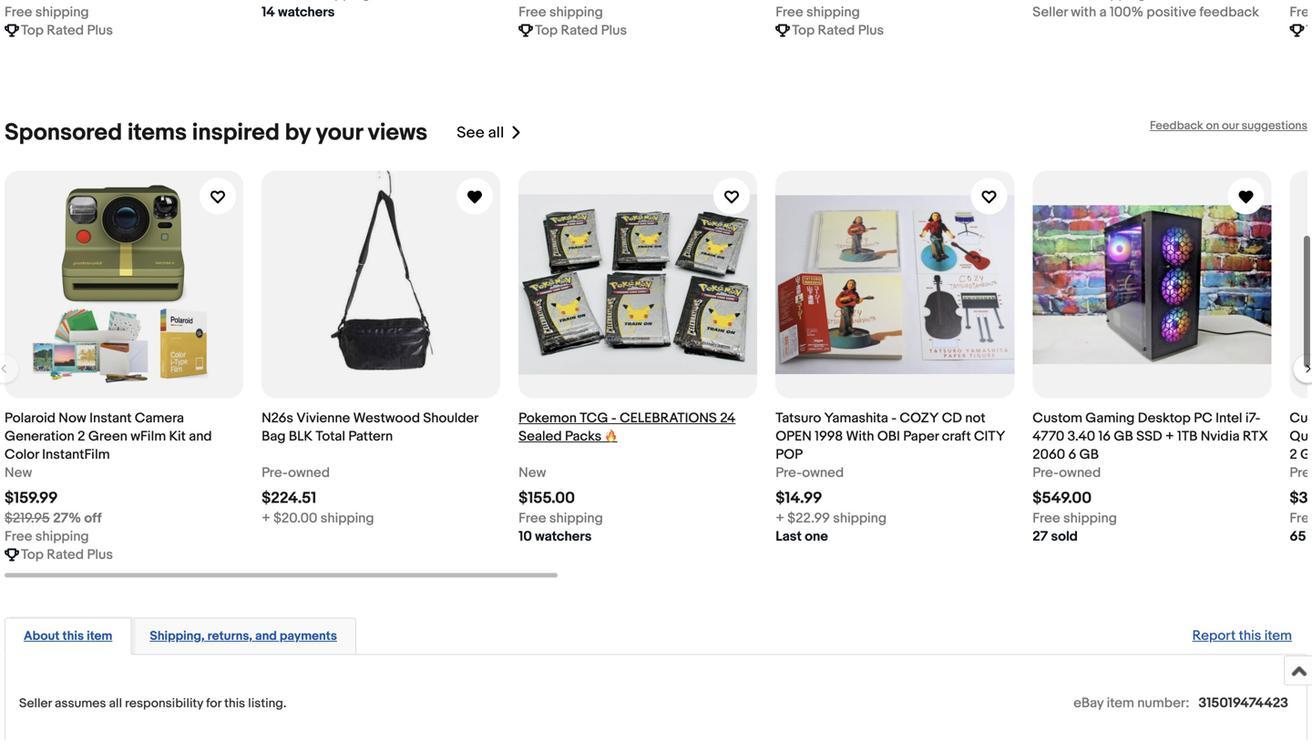 Task type: vqa. For each thing, say whether or not it's contained in the screenshot.


Task type: describe. For each thing, give the bounding box(es) containing it.
new $155.00 free shipping 10 watchers
[[519, 465, 603, 545]]

desktop
[[1138, 411, 1191, 427]]

2 free text field from the top
[[1290, 510, 1312, 528]]

now
[[59, 411, 86, 427]]

celebrations
[[620, 411, 717, 427]]

one
[[805, 529, 828, 545]]

pre-owned $224.51 + $20.00 shipping
[[262, 465, 374, 527]]

65
[[1290, 529, 1306, 545]]

free shipping for top rated plus text box
[[5, 4, 89, 21]]

i7-
[[1246, 411, 1261, 427]]

top for rightmost top rated plus text field
[[792, 22, 815, 39]]

color
[[5, 447, 39, 463]]

shipping, returns, and payments button
[[150, 628, 337, 646]]

27 sold text field
[[1033, 528, 1078, 546]]

1 horizontal spatial gb
[[1114, 429, 1133, 445]]

plus for top rated plus text box
[[87, 22, 113, 39]]

seller with a 100% positive feedback link
[[1033, 0, 1272, 21]]

gaming
[[1086, 411, 1135, 427]]

shipping inside tatsuro yamashita - cozy cd not open 1998 with obi paper craft  city pop pre-owned $14.99 + $22.99 shipping last one
[[833, 511, 887, 527]]

cus
[[1290, 411, 1312, 427]]

custom
[[1033, 411, 1083, 427]]

about this item
[[24, 629, 112, 645]]

free shipping for the middle top rated plus text field
[[519, 4, 603, 21]]

top rated plus for top rated plus text field to the left
[[21, 547, 113, 564]]

n26s vivienne westwood shoulder bag blk total pattern
[[262, 411, 478, 445]]

pop
[[776, 447, 803, 463]]

tab list containing about this item
[[5, 615, 1308, 656]]

sold
[[1051, 529, 1078, 545]]

2 horizontal spatial top rated plus text field
[[792, 21, 884, 40]]

your
[[316, 119, 363, 147]]

feedback
[[1150, 119, 1204, 133]]

0 vertical spatial all
[[488, 124, 504, 143]]

none text field inside 14 watchers "link"
[[262, 0, 370, 3]]

not
[[965, 411, 986, 427]]

shipping inside polaroid now instant camera generation 2 green wfilm kit and color instantfilm new $159.99 $219.95 27% off free shipping
[[35, 529, 89, 545]]

watchers inside 14 watchers text field
[[278, 4, 335, 21]]

yamashita
[[824, 411, 888, 427]]

sealed
[[519, 429, 562, 445]]

New text field
[[519, 464, 546, 483]]

10
[[519, 529, 532, 545]]

+ inside tatsuro yamashita - cozy cd not open 1998 with obi paper craft  city pop pre-owned $14.99 + $22.99 shipping last one
[[776, 511, 785, 527]]

1 horizontal spatial item
[[1107, 696, 1134, 712]]

6
[[1069, 447, 1077, 463]]

14 watchers text field
[[262, 3, 335, 21]]

pre-owned text field for $224.51
[[262, 464, 330, 483]]

+ $20.00 shipping text field
[[262, 510, 374, 528]]

ssd
[[1137, 429, 1163, 445]]

rated for rightmost top rated plus text field
[[818, 22, 855, 39]]

3.40
[[1068, 429, 1096, 445]]

top for the middle top rated plus text field
[[535, 22, 558, 39]]

free shipping text field for rightmost top rated plus text field
[[776, 3, 860, 21]]

report this item link
[[1184, 619, 1301, 654]]

1 free text field from the top
[[1290, 3, 1312, 21]]

vivienne
[[297, 411, 350, 427]]

free inside polaroid now instant camera generation 2 green wfilm kit and color instantfilm new $159.99 $219.95 27% off free shipping
[[5, 529, 32, 545]]

wfilm
[[130, 429, 166, 445]]

with
[[1071, 4, 1097, 21]]

$224.51
[[262, 489, 316, 509]]

rated for top rated plus text box
[[47, 22, 84, 39]]

s
[[1309, 529, 1312, 545]]

owned inside tatsuro yamashita - cozy cd not open 1998 with obi paper craft  city pop pre-owned $14.99 + $22.99 shipping last one
[[802, 465, 844, 482]]

new inside new $155.00 free shipping 10 watchers
[[519, 465, 546, 482]]

about this item button
[[24, 628, 112, 646]]

n26s
[[262, 411, 293, 427]]

suggestions
[[1242, 119, 1308, 133]]

returns,
[[207, 629, 252, 645]]

$159.99 text field
[[5, 489, 58, 509]]

shipping, returns, and payments
[[150, 629, 337, 645]]

0 horizontal spatial gb
[[1080, 447, 1099, 463]]

$219.95
[[5, 511, 50, 527]]

positive
[[1147, 4, 1197, 21]]

packs
[[565, 429, 602, 445]]

this for about
[[62, 629, 84, 645]]

plus for rightmost top rated plus text field
[[858, 22, 884, 39]]

generation
[[5, 429, 74, 445]]

1tb
[[1177, 429, 1198, 445]]

new inside polaroid now instant camera generation 2 green wfilm kit and color instantfilm new $159.99 $219.95 27% off free shipping
[[5, 465, 32, 482]]

inspired
[[192, 119, 280, 147]]

sponsored items inspired by your views
[[5, 119, 428, 147]]

1 horizontal spatial this
[[224, 697, 245, 712]]

$155.00
[[519, 489, 575, 509]]

free link
[[1290, 0, 1312, 40]]

green
[[88, 429, 127, 445]]

cus pre- $36 free 65 s
[[1290, 411, 1312, 545]]

free inside the custom gaming desktop pc intel i7- 4770 3.40 16 gb ssd + 1tb nvidia rtx 2060 6 gb pre-owned $549.00 free shipping 27 sold
[[1033, 511, 1061, 527]]

1 horizontal spatial top rated plus text field
[[535, 21, 627, 40]]

2
[[78, 429, 85, 445]]

item for about this item
[[87, 629, 112, 645]]

top for top rated plus text field to the left
[[21, 547, 44, 564]]

instantfilm
[[42, 447, 110, 463]]

listing.
[[248, 697, 286, 712]]

top rated plus for top rated plus text box
[[21, 22, 113, 39]]

pokemon tcg - celebrations 24 sealed packs 🔥
[[519, 411, 736, 445]]

craft
[[942, 429, 971, 445]]

cozy
[[900, 411, 939, 427]]

10 watchers text field
[[519, 528, 592, 546]]

bag
[[262, 429, 286, 445]]

Last one text field
[[776, 528, 828, 546]]

city
[[974, 429, 1006, 445]]

shipping inside new $155.00 free shipping 10 watchers
[[549, 511, 603, 527]]

1998
[[815, 429, 843, 445]]

views
[[368, 119, 428, 147]]

and inside polaroid now instant camera generation 2 green wfilm kit and color instantfilm new $159.99 $219.95 27% off free shipping
[[189, 429, 212, 445]]

pokemon
[[519, 411, 577, 427]]

+ inside the custom gaming desktop pc intel i7- 4770 3.40 16 gb ssd + 1tb nvidia rtx 2060 6 gb pre-owned $549.00 free shipping 27 sold
[[1166, 429, 1174, 445]]

report
[[1193, 628, 1236, 645]]

top rated plus for the middle top rated plus text field
[[535, 22, 627, 39]]

top rated plus for rightmost top rated plus text field
[[792, 22, 884, 39]]

previous price $219.95 27% off text field
[[5, 510, 102, 528]]

tcg
[[580, 411, 608, 427]]

$14.99
[[776, 489, 822, 509]]

+ inside pre-owned $224.51 + $20.00 shipping
[[262, 511, 270, 527]]

$224.51 text field
[[262, 489, 316, 509]]

last
[[776, 529, 802, 545]]

14
[[262, 4, 275, 21]]

2060
[[1033, 447, 1066, 463]]

4770
[[1033, 429, 1065, 445]]



Task type: locate. For each thing, give the bounding box(es) containing it.
$20.00
[[273, 511, 318, 527]]

3 pre- from the left
[[1033, 465, 1059, 482]]

seller for seller with a 100% positive feedback
[[1033, 4, 1068, 21]]

free inside new $155.00 free shipping 10 watchers
[[519, 511, 546, 527]]

2 pre-owned text field from the left
[[776, 464, 844, 483]]

watchers inside new $155.00 free shipping 10 watchers
[[535, 529, 592, 545]]

+ left $20.00
[[262, 511, 270, 527]]

rated
[[47, 22, 84, 39], [561, 22, 598, 39], [818, 22, 855, 39], [47, 547, 84, 564]]

this for report
[[1239, 628, 1262, 645]]

kit
[[169, 429, 186, 445]]

on
[[1206, 119, 1220, 133]]

sponsored
[[5, 119, 122, 147]]

1 free shipping from the left
[[5, 4, 89, 21]]

2 horizontal spatial this
[[1239, 628, 1262, 645]]

report this item
[[1193, 628, 1292, 645]]

cd
[[942, 411, 962, 427]]

1 horizontal spatial all
[[488, 124, 504, 143]]

pre- down pop
[[776, 465, 802, 482]]

2 horizontal spatial item
[[1265, 628, 1292, 645]]

and
[[189, 429, 212, 445], [255, 629, 277, 645]]

for
[[206, 697, 221, 712]]

0 horizontal spatial -
[[611, 411, 617, 427]]

2 - from the left
[[892, 411, 897, 427]]

all right assumes
[[109, 697, 122, 712]]

1 horizontal spatial owned
[[802, 465, 844, 482]]

🔥
[[605, 429, 618, 445]]

westwood
[[353, 411, 420, 427]]

custom gaming desktop pc intel i7- 4770 3.40 16 gb ssd + 1tb nvidia rtx 2060 6 gb pre-owned $549.00 free shipping 27 sold
[[1033, 411, 1268, 545]]

0 vertical spatial and
[[189, 429, 212, 445]]

seller left with
[[1033, 4, 1068, 21]]

$159.99
[[5, 489, 58, 509]]

responsibility
[[125, 697, 203, 712]]

0 horizontal spatial pre-owned text field
[[262, 464, 330, 483]]

0 horizontal spatial and
[[189, 429, 212, 445]]

pre-owned text field down pop
[[776, 464, 844, 483]]

1 horizontal spatial seller
[[1033, 4, 1068, 21]]

1 vertical spatial watchers
[[535, 529, 592, 545]]

rated for the middle top rated plus text field
[[561, 22, 598, 39]]

open
[[776, 429, 812, 445]]

tab list
[[5, 615, 1308, 656]]

owned inside the custom gaming desktop pc intel i7- 4770 3.40 16 gb ssd + 1tb nvidia rtx 2060 6 gb pre-owned $549.00 free shipping 27 sold
[[1059, 465, 1101, 482]]

1 vertical spatial seller
[[19, 697, 52, 712]]

about
[[24, 629, 60, 645]]

this inside button
[[62, 629, 84, 645]]

2 free shipping text field from the left
[[776, 3, 860, 21]]

$36 text field
[[1290, 489, 1312, 509]]

top rated plus
[[21, 22, 113, 39], [535, 22, 627, 39], [792, 22, 884, 39], [21, 547, 113, 564]]

pre-owned text field for $549.00
[[1033, 464, 1101, 483]]

1 pre-owned text field from the left
[[262, 464, 330, 483]]

shipping inside pre-owned $224.51 + $20.00 shipping
[[321, 511, 374, 527]]

4 pre- from the left
[[1290, 465, 1312, 482]]

2 horizontal spatial owned
[[1059, 465, 1101, 482]]

top for top rated plus text box
[[21, 22, 44, 39]]

owned inside pre-owned $224.51 + $20.00 shipping
[[288, 465, 330, 482]]

item inside about this item button
[[87, 629, 112, 645]]

pre-owned text field up $224.51 text field
[[262, 464, 330, 483]]

item right report
[[1265, 628, 1292, 645]]

free shipping text field for top rated plus text box
[[5, 3, 89, 21]]

new
[[5, 465, 32, 482], [519, 465, 546, 482]]

shoulder
[[423, 411, 478, 427]]

$22.99
[[788, 511, 830, 527]]

0 horizontal spatial new
[[5, 465, 32, 482]]

2 horizontal spatial free shipping
[[776, 4, 860, 21]]

tatsuro yamashita - cozy cd not open 1998 with obi paper craft  city pop pre-owned $14.99 + $22.99 shipping last one
[[776, 411, 1006, 545]]

with
[[846, 429, 874, 445]]

nvidia
[[1201, 429, 1240, 445]]

gb
[[1114, 429, 1133, 445], [1080, 447, 1099, 463]]

$36
[[1290, 489, 1312, 509]]

free text field up the 65
[[1290, 510, 1312, 528]]

rated inside text box
[[47, 22, 84, 39]]

and right the 'returns,'
[[255, 629, 277, 645]]

+ $22.99 shipping text field
[[776, 510, 887, 528]]

gb right 6
[[1080, 447, 1099, 463]]

feedback on our suggestions
[[1150, 119, 1308, 133]]

ebay item number: 315019474423
[[1074, 696, 1289, 712]]

instant
[[89, 411, 132, 427]]

watchers right 10 at the bottom left of page
[[535, 529, 592, 545]]

shipping
[[35, 4, 89, 21], [549, 4, 603, 21], [807, 4, 860, 21], [321, 511, 374, 527], [549, 511, 603, 527], [833, 511, 887, 527], [1064, 511, 1117, 527], [35, 529, 89, 545]]

pre- inside pre-owned $224.51 + $20.00 shipping
[[262, 465, 288, 482]]

owned up $224.51 text field
[[288, 465, 330, 482]]

seller for seller assumes all responsibility for this listing.
[[19, 697, 52, 712]]

Free shipping text field
[[519, 3, 603, 21], [519, 510, 603, 528], [1033, 510, 1117, 528], [5, 528, 89, 546]]

0 vertical spatial watchers
[[278, 4, 335, 21]]

Seller with a 100% positive feedback text field
[[1033, 3, 1259, 21]]

- for pokemon tcg - celebrations 24 sealed packs 🔥
[[611, 411, 617, 427]]

1 horizontal spatial free shipping
[[519, 4, 603, 21]]

shipping inside the custom gaming desktop pc intel i7- 4770 3.40 16 gb ssd + 1tb nvidia rtx 2060 6 gb pre-owned $549.00 free shipping 27 sold
[[1064, 511, 1117, 527]]

0 horizontal spatial +
[[262, 511, 270, 527]]

0 horizontal spatial item
[[87, 629, 112, 645]]

and right the kit on the bottom left of page
[[189, 429, 212, 445]]

none text field inside seller with a 100% positive feedback link
[[1033, 0, 1146, 3]]

top inside text box
[[21, 22, 44, 39]]

0 horizontal spatial watchers
[[278, 4, 335, 21]]

pc
[[1194, 411, 1213, 427]]

owned
[[288, 465, 330, 482], [802, 465, 844, 482], [1059, 465, 1101, 482]]

items
[[127, 119, 187, 147]]

watchers
[[278, 4, 335, 21], [535, 529, 592, 545]]

pre- inside tatsuro yamashita - cozy cd not open 1998 with obi paper craft  city pop pre-owned $14.99 + $22.99 shipping last one
[[776, 465, 802, 482]]

item for report this item
[[1265, 628, 1292, 645]]

assumes
[[55, 697, 106, 712]]

0 horizontal spatial free shipping
[[5, 4, 89, 21]]

0 horizontal spatial all
[[109, 697, 122, 712]]

1 vertical spatial free text field
[[1290, 510, 1312, 528]]

1 new from the left
[[5, 465, 32, 482]]

pre-owned text field down 6
[[1033, 464, 1101, 483]]

plus for the middle top rated plus text field
[[601, 22, 627, 39]]

0 horizontal spatial top rated plus text field
[[21, 546, 113, 565]]

16
[[1099, 429, 1111, 445]]

off
[[84, 511, 102, 527]]

owned down 6
[[1059, 465, 1101, 482]]

1 vertical spatial and
[[255, 629, 277, 645]]

see all link
[[457, 119, 522, 147]]

2 new from the left
[[519, 465, 546, 482]]

New text field
[[5, 464, 32, 483]]

see
[[457, 124, 485, 143]]

Pre- text field
[[1290, 464, 1312, 483]]

Top Rated Plus text field
[[21, 21, 113, 40]]

item right about
[[87, 629, 112, 645]]

all right see
[[488, 124, 504, 143]]

polaroid
[[5, 411, 56, 427]]

1 horizontal spatial +
[[776, 511, 785, 527]]

see all
[[457, 124, 504, 143]]

Top Rated Plus text field
[[535, 21, 627, 40], [792, 21, 884, 40], [21, 546, 113, 565]]

number:
[[1138, 696, 1190, 712]]

2 horizontal spatial +
[[1166, 429, 1174, 445]]

1 horizontal spatial watchers
[[535, 529, 592, 545]]

new down color
[[5, 465, 32, 482]]

pre- up $36 text box
[[1290, 465, 1312, 482]]

0 horizontal spatial free shipping text field
[[5, 3, 89, 21]]

0 horizontal spatial this
[[62, 629, 84, 645]]

None text field
[[1033, 0, 1146, 3]]

new up $155.00 at the bottom of the page
[[519, 465, 546, 482]]

2 pre- from the left
[[776, 465, 802, 482]]

0 horizontal spatial seller
[[19, 697, 52, 712]]

None text field
[[262, 0, 370, 3]]

1 horizontal spatial free shipping text field
[[776, 3, 860, 21]]

feedback
[[1200, 4, 1259, 21]]

polaroid now instant camera generation 2 green wfilm kit and color instantfilm new $159.99 $219.95 27% off free shipping
[[5, 411, 212, 545]]

- inside the pokemon tcg - celebrations 24 sealed packs 🔥
[[611, 411, 617, 427]]

this right the 'for'
[[224, 697, 245, 712]]

100%
[[1110, 4, 1144, 21]]

3 free shipping from the left
[[776, 4, 860, 21]]

payments
[[280, 629, 337, 645]]

+ left 1tb at the bottom right of the page
[[1166, 429, 1174, 445]]

315019474423
[[1199, 696, 1289, 712]]

1 owned from the left
[[288, 465, 330, 482]]

27
[[1033, 529, 1048, 545]]

seller with a 100% positive feedback
[[1033, 4, 1259, 21]]

item
[[1265, 628, 1292, 645], [87, 629, 112, 645], [1107, 696, 1134, 712]]

free shipping
[[5, 4, 89, 21], [519, 4, 603, 21], [776, 4, 860, 21]]

$549.00 text field
[[1033, 489, 1092, 509]]

pre- down 2060
[[1033, 465, 1059, 482]]

seller inside text box
[[1033, 4, 1068, 21]]

owned up $14.99 text box
[[802, 465, 844, 482]]

+ up last
[[776, 511, 785, 527]]

watchers right 14
[[278, 4, 335, 21]]

rtx
[[1243, 429, 1268, 445]]

plus inside text box
[[87, 22, 113, 39]]

obi
[[878, 429, 900, 445]]

item inside report this item link
[[1265, 628, 1292, 645]]

1 horizontal spatial -
[[892, 411, 897, 427]]

free shipping for rightmost top rated plus text field
[[776, 4, 860, 21]]

2 free shipping from the left
[[519, 4, 603, 21]]

this
[[1239, 628, 1262, 645], [62, 629, 84, 645], [224, 697, 245, 712]]

1 vertical spatial all
[[109, 697, 122, 712]]

gb right "16"
[[1114, 429, 1133, 445]]

See all text field
[[457, 124, 504, 143]]

intel
[[1216, 411, 1243, 427]]

free text field right feedback
[[1290, 3, 1312, 21]]

$14.99 text field
[[776, 489, 822, 509]]

pre-owned text field for $14.99
[[776, 464, 844, 483]]

pre-
[[262, 465, 288, 482], [776, 465, 802, 482], [1033, 465, 1059, 482], [1290, 465, 1312, 482]]

shipping,
[[150, 629, 205, 645]]

1 pre- from the left
[[262, 465, 288, 482]]

and inside button
[[255, 629, 277, 645]]

1 horizontal spatial and
[[255, 629, 277, 645]]

this right report
[[1239, 628, 1262, 645]]

+
[[1166, 429, 1174, 445], [262, 511, 270, 527], [776, 511, 785, 527]]

- for tatsuro yamashita - cozy cd not open 1998 with obi paper craft  city pop pre-owned $14.99 + $22.99 shipping last one
[[892, 411, 897, 427]]

1 free shipping text field from the left
[[5, 3, 89, 21]]

seller left assumes
[[19, 697, 52, 712]]

paper
[[903, 429, 939, 445]]

free
[[5, 4, 32, 21], [519, 4, 546, 21], [776, 4, 803, 21], [1290, 4, 1312, 21], [519, 511, 546, 527], [1033, 511, 1061, 527], [1290, 511, 1312, 527], [5, 529, 32, 545]]

2 owned from the left
[[802, 465, 844, 482]]

Pre-owned text field
[[262, 464, 330, 483], [776, 464, 844, 483], [1033, 464, 1101, 483]]

14 watchers link
[[262, 0, 500, 21]]

$155.00 text field
[[519, 489, 575, 509]]

pre- up $224.51 text field
[[262, 465, 288, 482]]

Free shipping text field
[[5, 3, 89, 21], [776, 3, 860, 21]]

0 vertical spatial gb
[[1114, 429, 1133, 445]]

plus for top rated plus text field to the left
[[87, 547, 113, 564]]

- inside tatsuro yamashita - cozy cd not open 1998 with obi paper craft  city pop pre-owned $14.99 + $22.99 shipping last one
[[892, 411, 897, 427]]

14 watchers
[[262, 4, 335, 21]]

3 owned from the left
[[1059, 465, 1101, 482]]

- up 🔥
[[611, 411, 617, 427]]

0 vertical spatial free text field
[[1290, 3, 1312, 21]]

our
[[1222, 119, 1239, 133]]

2 horizontal spatial pre-owned text field
[[1033, 464, 1101, 483]]

1 - from the left
[[611, 411, 617, 427]]

3 pre-owned text field from the left
[[1033, 464, 1101, 483]]

pre- inside the custom gaming desktop pc intel i7- 4770 3.40 16 gb ssd + 1tb nvidia rtx 2060 6 gb pre-owned $549.00 free shipping 27 sold
[[1033, 465, 1059, 482]]

Free text field
[[1290, 3, 1312, 21], [1290, 510, 1312, 528]]

this right about
[[62, 629, 84, 645]]

0 vertical spatial seller
[[1033, 4, 1068, 21]]

24
[[720, 411, 736, 427]]

0 horizontal spatial owned
[[288, 465, 330, 482]]

rated for top rated plus text field to the left
[[47, 547, 84, 564]]

- up obi
[[892, 411, 897, 427]]

camera
[[135, 411, 184, 427]]

item right 'ebay'
[[1107, 696, 1134, 712]]

$549.00
[[1033, 489, 1092, 509]]

65 s text field
[[1290, 528, 1312, 546]]

blk
[[289, 429, 313, 445]]

1 horizontal spatial new
[[519, 465, 546, 482]]

1 vertical spatial gb
[[1080, 447, 1099, 463]]

1 horizontal spatial pre-owned text field
[[776, 464, 844, 483]]

seller
[[1033, 4, 1068, 21], [19, 697, 52, 712]]



